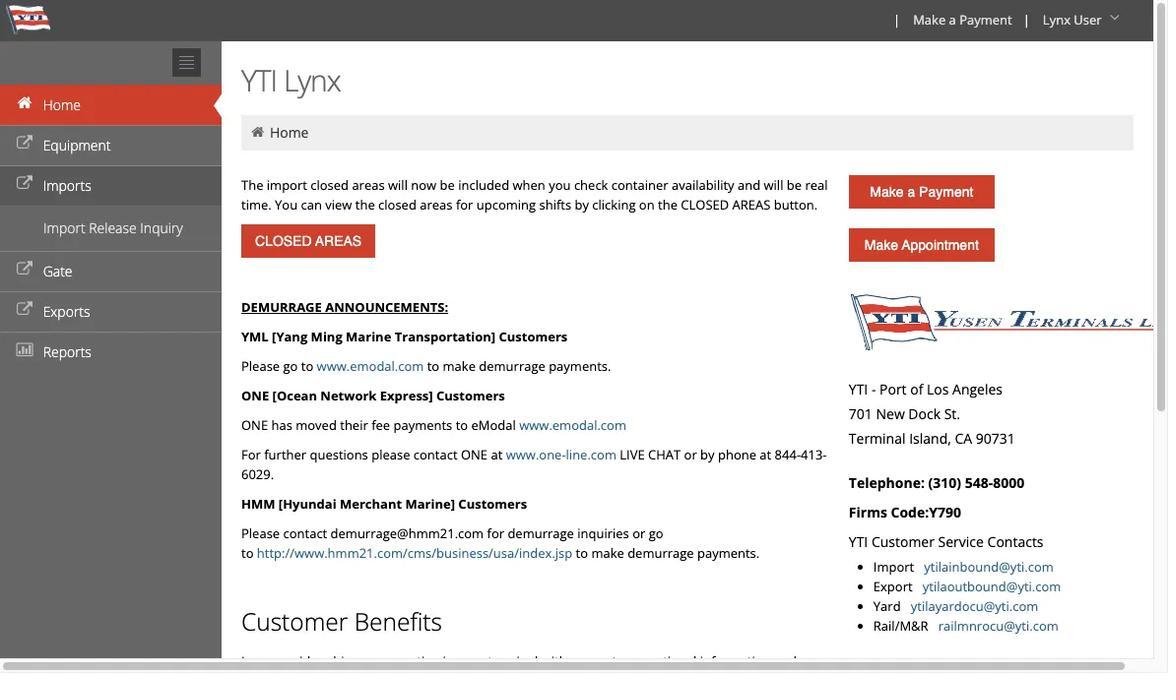 Task type: locate. For each thing, give the bounding box(es) containing it.
lynx inside lynx user link
[[1043, 11, 1071, 29]]

1 horizontal spatial will
[[764, 176, 783, 194]]

make
[[913, 11, 946, 29], [870, 184, 904, 200], [865, 237, 898, 253]]

allows
[[241, 673, 279, 674]]

and
[[738, 176, 761, 194], [774, 653, 797, 671]]

0 horizontal spatial or
[[633, 525, 645, 543]]

1 vertical spatial lynx
[[284, 60, 341, 100]]

1 vertical spatial import
[[874, 558, 921, 576]]

yti - port of los angeles 701 new dock st. terminal island, ca 90731
[[849, 380, 1015, 448]]

or inside live chat or by phone at 844-413- 6029.
[[684, 446, 697, 464]]

844-
[[775, 446, 801, 464]]

1 horizontal spatial and
[[774, 653, 797, 671]]

www.emodal.com
[[317, 358, 424, 375], [519, 417, 626, 434]]

www.emodal.com down marine
[[317, 358, 424, 375]]

(310)
[[928, 474, 961, 492]]

0 horizontal spatial at
[[491, 446, 503, 464]]

live
[[620, 446, 645, 464]]

by
[[575, 196, 589, 214], [700, 446, 715, 464], [471, 673, 485, 674]]

gate link
[[0, 251, 222, 292]]

0 horizontal spatial make
[[443, 358, 476, 375]]

external link image inside exports link
[[15, 303, 34, 317]]

dock
[[909, 405, 941, 424]]

1 horizontal spatial home image
[[249, 125, 266, 139]]

2 external link image from the top
[[15, 177, 34, 191]]

closed down now
[[378, 196, 417, 214]]

0 vertical spatial one
[[241, 387, 269, 405]]

www.emodal.com link down marine
[[317, 358, 424, 375]]

one [ocean network express] customers
[[241, 387, 505, 405]]

hmm [hyundai merchant marine] customers
[[241, 495, 527, 513]]

www.one-
[[506, 446, 566, 464]]

telephone:
[[849, 474, 925, 492]]

0 vertical spatial yti
[[241, 60, 277, 100]]

angle down image
[[1105, 11, 1125, 25]]

0 vertical spatial import
[[43, 219, 85, 237]]

www.emodal.com up www.one-line.com link
[[519, 417, 626, 434]]

0 vertical spatial home
[[43, 96, 81, 114]]

2 vertical spatial customers
[[458, 495, 527, 513]]

None submit
[[241, 225, 375, 258]]

1 vertical spatial www.emodal.com
[[519, 417, 626, 434]]

[hyundai
[[279, 495, 336, 513]]

1 horizontal spatial www.emodal.com link
[[519, 417, 626, 434]]

import for import
[[874, 558, 921, 576]]

home link
[[0, 85, 222, 125], [270, 123, 309, 142]]

will left now
[[388, 176, 408, 194]]

their down operating
[[384, 673, 412, 674]]

or
[[684, 446, 697, 464], [633, 525, 645, 543]]

when
[[513, 176, 546, 194]]

1 horizontal spatial import
[[874, 558, 921, 576]]

import
[[267, 176, 307, 194]]

external link image
[[15, 137, 34, 151], [15, 177, 34, 191]]

1 vertical spatial payment
[[919, 184, 974, 200]]

1 vertical spatial please
[[241, 525, 280, 543]]

external link image inside 'imports' link
[[15, 177, 34, 191]]

0 horizontal spatial will
[[388, 176, 408, 194]]

go right inquiries
[[649, 525, 663, 543]]

1 | from the left
[[893, 11, 900, 29]]

home link up equipment
[[0, 85, 222, 125]]

1 vertical spatial contact
[[283, 525, 327, 543]]

the right view
[[355, 196, 375, 214]]

customers right transportation]
[[499, 328, 568, 346]]

one for one has moved their fee payments to emodal www.emodal.com
[[241, 417, 268, 434]]

1 vertical spatial by
[[700, 446, 715, 464]]

0 horizontal spatial for
[[456, 196, 473, 214]]

0 horizontal spatial and
[[738, 176, 761, 194]]

for inside please contact demurrage@hmm21.com for demurrage inquiries or go to
[[487, 525, 504, 543]]

make appointment
[[865, 237, 979, 253]]

1 vertical spatial and
[[774, 653, 797, 671]]

payment up the appointment on the top
[[919, 184, 974, 200]]

export
[[874, 578, 913, 596]]

or right chat
[[684, 446, 697, 464]]

included
[[458, 176, 509, 194]]

1 horizontal spatial be
[[787, 176, 802, 194]]

such
[[618, 673, 646, 674]]

1 vertical spatial external link image
[[15, 177, 34, 191]]

one has moved their fee payments to emodal www.emodal.com
[[241, 417, 626, 434]]

[ocean
[[272, 387, 317, 405]]

0 horizontal spatial be
[[440, 176, 455, 194]]

by down your
[[471, 673, 485, 674]]

customer up provides
[[241, 606, 348, 638]]

0 horizontal spatial import
[[43, 219, 85, 237]]

0 vertical spatial customer
[[872, 533, 935, 552]]

one left [ocean
[[241, 387, 269, 405]]

1 vertical spatial closed
[[378, 196, 417, 214]]

1 horizontal spatial home
[[270, 123, 309, 142]]

manage
[[332, 673, 380, 674]]

access
[[570, 653, 609, 671]]

0 vertical spatial make a payment link
[[904, 0, 1019, 41]]

container
[[611, 176, 668, 194]]

ytilainbound@yti.com
[[924, 558, 1054, 576]]

to
[[301, 358, 313, 375], [427, 358, 439, 375], [456, 417, 468, 434], [241, 545, 254, 562], [576, 545, 588, 562], [612, 653, 625, 671], [317, 673, 329, 674]]

equipment link
[[0, 125, 222, 165]]

make a payment
[[913, 11, 1012, 29], [870, 184, 974, 200]]

and up the areas at the top right of the page
[[738, 176, 761, 194]]

will up the areas at the top right of the page
[[764, 176, 783, 194]]

inquiries
[[577, 525, 629, 543]]

lynx inside lynx provides shippers operating in your terminal with access to operational information and allows them to manage their business by performing functions such as
[[241, 653, 269, 671]]

please inside please contact demurrage@hmm21.com for demurrage inquiries or go to
[[241, 525, 280, 543]]

-
[[872, 380, 876, 399]]

2 at from the left
[[760, 446, 771, 464]]

0 horizontal spatial payments.
[[549, 358, 611, 375]]

make down inquiries
[[591, 545, 624, 562]]

0 vertical spatial www.emodal.com link
[[317, 358, 424, 375]]

import up export at the right bottom
[[874, 558, 921, 576]]

will
[[388, 176, 408, 194], [764, 176, 783, 194]]

contact down [hyundai
[[283, 525, 327, 543]]

www.emodal.com link up www.one-line.com link
[[519, 417, 626, 434]]

home down yti lynx
[[270, 123, 309, 142]]

be right now
[[440, 176, 455, 194]]

1 vertical spatial customer
[[241, 606, 348, 638]]

at down the emodal
[[491, 446, 503, 464]]

to left the emodal
[[456, 417, 468, 434]]

0 horizontal spatial closed
[[310, 176, 349, 194]]

demurrage inside please contact demurrage@hmm21.com for demurrage inquiries or go to
[[508, 525, 574, 543]]

demurrage up the emodal
[[479, 358, 545, 375]]

go inside please contact demurrage@hmm21.com for demurrage inquiries or go to
[[649, 525, 663, 543]]

demurrage down inquiries
[[628, 545, 694, 562]]

0 horizontal spatial go
[[283, 358, 298, 375]]

|
[[893, 11, 900, 29], [1023, 11, 1030, 29]]

0 horizontal spatial home image
[[15, 97, 34, 110]]

2 please from the top
[[241, 525, 280, 543]]

1 horizontal spatial customer
[[872, 533, 935, 552]]

external link image left gate on the left of the page
[[15, 263, 34, 277]]

1 horizontal spatial a
[[949, 11, 956, 29]]

1 horizontal spatial or
[[684, 446, 697, 464]]

to up such in the bottom of the page
[[612, 653, 625, 671]]

1 horizontal spatial the
[[658, 196, 678, 214]]

operating
[[382, 653, 440, 671]]

merchant
[[340, 495, 402, 513]]

emodal
[[471, 417, 516, 434]]

external link image inside equipment link
[[15, 137, 34, 151]]

to up [ocean
[[301, 358, 313, 375]]

import down imports
[[43, 219, 85, 237]]

home image up equipment link on the left of the page
[[15, 97, 34, 110]]

for up http://www.hmm21.com/cms/business/usa/index.jsp to make demurrage payments.
[[487, 525, 504, 543]]

can
[[301, 196, 322, 214]]

0 horizontal spatial areas
[[352, 176, 385, 194]]

www.emodal.com link for one has moved their fee payments to emodal www.emodal.com
[[519, 417, 626, 434]]

the
[[241, 176, 263, 194]]

lynx for provides
[[241, 653, 269, 671]]

0 horizontal spatial home
[[43, 96, 81, 114]]

code:y790
[[891, 503, 961, 522]]

one
[[241, 387, 269, 405], [241, 417, 268, 434], [461, 446, 488, 464]]

0 horizontal spatial contact
[[283, 525, 327, 543]]

0 vertical spatial external link image
[[15, 263, 34, 277]]

0 vertical spatial go
[[283, 358, 298, 375]]

external link image for equipment
[[15, 137, 34, 151]]

1 horizontal spatial their
[[384, 673, 412, 674]]

1 please from the top
[[241, 358, 280, 375]]

demurrage
[[241, 298, 322, 316]]

1 horizontal spatial www.emodal.com
[[519, 417, 626, 434]]

external link image left equipment
[[15, 137, 34, 151]]

the right on at the top right of the page
[[658, 196, 678, 214]]

go down [yang
[[283, 358, 298, 375]]

yti for yti customer service contacts
[[849, 533, 868, 552]]

make
[[443, 358, 476, 375], [591, 545, 624, 562]]

lynx user
[[1043, 11, 1102, 29]]

their left fee on the left bottom
[[340, 417, 368, 434]]

please down "hmm" at the left bottom
[[241, 525, 280, 543]]

1 horizontal spatial for
[[487, 525, 504, 543]]

0 vertical spatial home image
[[15, 97, 34, 110]]

to down "hmm" at the left bottom
[[241, 545, 254, 562]]

be
[[440, 176, 455, 194], [787, 176, 802, 194]]

0 horizontal spatial their
[[340, 417, 368, 434]]

0 horizontal spatial lynx
[[241, 653, 269, 671]]

1 vertical spatial one
[[241, 417, 268, 434]]

for further questions please contact one at www.one-line.com
[[241, 446, 617, 464]]

0 vertical spatial contact
[[413, 446, 458, 464]]

make down transportation]
[[443, 358, 476, 375]]

the
[[355, 196, 375, 214], [658, 196, 678, 214]]

0 horizontal spatial www.emodal.com
[[317, 358, 424, 375]]

contact down one has moved their fee payments to emodal www.emodal.com
[[413, 446, 458, 464]]

1 vertical spatial for
[[487, 525, 504, 543]]

2 | from the left
[[1023, 11, 1030, 29]]

1 vertical spatial go
[[649, 525, 663, 543]]

shifts
[[539, 196, 571, 214]]

0 horizontal spatial by
[[471, 673, 485, 674]]

2 external link image from the top
[[15, 303, 34, 317]]

1 vertical spatial external link image
[[15, 303, 34, 317]]

external link image up bar chart image
[[15, 303, 34, 317]]

1 vertical spatial their
[[384, 673, 412, 674]]

ytilayardocu@yti.com link
[[911, 598, 1038, 616]]

customer down firms code:y790
[[872, 533, 935, 552]]

home image up the
[[249, 125, 266, 139]]

areas down now
[[420, 196, 453, 214]]

by inside live chat or by phone at 844-413- 6029.
[[700, 446, 715, 464]]

2 be from the left
[[787, 176, 802, 194]]

ytilayardocu@yti.com
[[911, 598, 1038, 616]]

for down included
[[456, 196, 473, 214]]

1 horizontal spatial go
[[649, 525, 663, 543]]

1 vertical spatial make
[[591, 545, 624, 562]]

one down the emodal
[[461, 446, 488, 464]]

telephone: (310) 548-8000
[[849, 474, 1025, 492]]

customer
[[872, 533, 935, 552], [241, 606, 348, 638]]

1 vertical spatial demurrage
[[508, 525, 574, 543]]

home link down yti lynx
[[270, 123, 309, 142]]

1 vertical spatial or
[[633, 525, 645, 543]]

customers for one [ocean network express] customers
[[436, 387, 505, 405]]

and right information
[[774, 653, 797, 671]]

closed up view
[[310, 176, 349, 194]]

1 horizontal spatial home link
[[270, 123, 309, 142]]

yml
[[241, 328, 269, 346]]

external link image left imports
[[15, 177, 34, 191]]

90731
[[976, 429, 1015, 448]]

www.emodal.com link for to make demurrage payments.
[[317, 358, 424, 375]]

1 horizontal spatial areas
[[420, 196, 453, 214]]

customers up http://www.hmm21.com/cms/business/usa/index.jsp to make demurrage payments.
[[458, 495, 527, 513]]

one for one [ocean network express] customers
[[241, 387, 269, 405]]

areas up view
[[352, 176, 385, 194]]

export ytilaoutbound@yti.com yard ytilayardocu@yti.com rail/m&r railmnrocu@yti.com
[[874, 578, 1061, 635]]

1 vertical spatial www.emodal.com link
[[519, 417, 626, 434]]

payment
[[960, 11, 1012, 29], [919, 184, 974, 200]]

home image
[[15, 97, 34, 110], [249, 125, 266, 139]]

or right inquiries
[[633, 525, 645, 543]]

customers up the emodal
[[436, 387, 505, 405]]

yti
[[241, 60, 277, 100], [849, 380, 868, 399], [849, 533, 868, 552]]

with
[[541, 653, 567, 671]]

0 vertical spatial for
[[456, 196, 473, 214]]

real
[[805, 176, 828, 194]]

1 external link image from the top
[[15, 137, 34, 151]]

customers for hmm [hyundai merchant marine] customers
[[458, 495, 527, 513]]

external link image inside "gate" link
[[15, 263, 34, 277]]

home up equipment
[[43, 96, 81, 114]]

contact
[[413, 446, 458, 464], [283, 525, 327, 543]]

network
[[320, 387, 377, 405]]

1 at from the left
[[491, 446, 503, 464]]

701
[[849, 405, 873, 424]]

6029.
[[241, 466, 274, 484]]

yti inside yti - port of los angeles 701 new dock st. terminal island, ca 90731
[[849, 380, 868, 399]]

1 vertical spatial yti
[[849, 380, 868, 399]]

port
[[880, 380, 907, 399]]

1 horizontal spatial closed
[[378, 196, 417, 214]]

demurrage up http://www.hmm21.com/cms/business/usa/index.jsp to make demurrage payments.
[[508, 525, 574, 543]]

by left phone
[[700, 446, 715, 464]]

one left has
[[241, 417, 268, 434]]

external link image for gate
[[15, 263, 34, 277]]

1 horizontal spatial contact
[[413, 446, 458, 464]]

by inside lynx provides shippers operating in your terminal with access to operational information and allows them to manage their business by performing functions such as
[[471, 673, 485, 674]]

1 horizontal spatial by
[[575, 196, 589, 214]]

0 horizontal spatial |
[[893, 11, 900, 29]]

payment left the lynx user
[[960, 11, 1012, 29]]

external link image
[[15, 263, 34, 277], [15, 303, 34, 317]]

please down the yml
[[241, 358, 280, 375]]

2 vertical spatial make
[[865, 237, 898, 253]]

1 external link image from the top
[[15, 263, 34, 277]]

1 vertical spatial payments.
[[697, 545, 760, 562]]

0 horizontal spatial www.emodal.com link
[[317, 358, 424, 375]]

reports
[[43, 343, 91, 361]]

line.com
[[566, 446, 617, 464]]

by down check at the top of the page
[[575, 196, 589, 214]]

marine]
[[405, 495, 455, 513]]

firms
[[849, 503, 887, 522]]

terminal
[[488, 653, 538, 671]]

1 horizontal spatial |
[[1023, 11, 1030, 29]]

demurrage announcements:
[[241, 298, 448, 316]]

2 the from the left
[[658, 196, 678, 214]]

be up button.
[[787, 176, 802, 194]]

at left 844-
[[760, 446, 771, 464]]

import for import release inquiry
[[43, 219, 85, 237]]

0 vertical spatial lynx
[[1043, 11, 1071, 29]]

0 horizontal spatial customer
[[241, 606, 348, 638]]

view
[[325, 196, 352, 214]]

0 vertical spatial or
[[684, 446, 697, 464]]

external link image for imports
[[15, 177, 34, 191]]

at inside live chat or by phone at 844-413- 6029.
[[760, 446, 771, 464]]

0 vertical spatial external link image
[[15, 137, 34, 151]]

clicking
[[592, 196, 636, 214]]



Task type: vqa. For each thing, say whether or not it's contained in the screenshot.


Task type: describe. For each thing, give the bounding box(es) containing it.
firms code:y790
[[849, 503, 961, 522]]

please
[[372, 446, 410, 464]]

0 vertical spatial make
[[913, 11, 946, 29]]

548-
[[965, 474, 993, 492]]

to inside please contact demurrage@hmm21.com for demurrage inquiries or go to
[[241, 545, 254, 562]]

gate
[[43, 262, 72, 281]]

in
[[443, 653, 454, 671]]

shippers
[[327, 653, 379, 671]]

0 vertical spatial customers
[[499, 328, 568, 346]]

0 horizontal spatial a
[[908, 184, 915, 200]]

button.
[[774, 196, 818, 214]]

fee
[[371, 417, 390, 434]]

1 vertical spatial make a payment
[[870, 184, 974, 200]]

live chat or by phone at 844-413- 6029.
[[241, 446, 827, 484]]

0 vertical spatial demurrage
[[479, 358, 545, 375]]

0 vertical spatial payments.
[[549, 358, 611, 375]]

0 vertical spatial make
[[443, 358, 476, 375]]

to down inquiries
[[576, 545, 588, 562]]

ming
[[311, 328, 343, 346]]

payments
[[393, 417, 452, 434]]

0 vertical spatial www.emodal.com
[[317, 358, 424, 375]]

service
[[938, 533, 984, 552]]

st.
[[944, 405, 960, 424]]

the import closed areas will now be included when you check container availability and will be real time.  you can view the closed areas for upcoming shifts by clicking on the closed areas button.
[[241, 176, 828, 214]]

or inside please contact demurrage@hmm21.com for demurrage inquiries or go to
[[633, 525, 645, 543]]

express]
[[380, 387, 433, 405]]

make inside 'link'
[[865, 237, 898, 253]]

has
[[271, 417, 292, 434]]

lynx for user
[[1043, 11, 1071, 29]]

please for please go to www.emodal.com to make demurrage payments.
[[241, 358, 280, 375]]

yml [yang ming marine transportation] customers
[[241, 328, 568, 346]]

0 vertical spatial make a payment
[[913, 11, 1012, 29]]

operational
[[628, 653, 697, 671]]

external link image for exports
[[15, 303, 34, 317]]

announcements:
[[325, 298, 448, 316]]

imports link
[[0, 165, 222, 206]]

railmnrocu@yti.com
[[938, 618, 1059, 635]]

0 vertical spatial areas
[[352, 176, 385, 194]]

by inside the import closed areas will now be included when you check container availability and will be real time.  you can view the closed areas for upcoming shifts by clicking on the closed areas button.
[[575, 196, 589, 214]]

areas
[[732, 196, 771, 214]]

to right them
[[317, 673, 329, 674]]

availability
[[672, 176, 734, 194]]

1 vertical spatial make
[[870, 184, 904, 200]]

make appointment link
[[849, 229, 995, 262]]

on
[[639, 196, 655, 214]]

chat
[[648, 446, 681, 464]]

0 vertical spatial a
[[949, 11, 956, 29]]

1 vertical spatial home
[[270, 123, 309, 142]]

business
[[415, 673, 467, 674]]

new
[[876, 405, 905, 424]]

2 vertical spatial one
[[461, 446, 488, 464]]

information
[[700, 653, 771, 671]]

0 horizontal spatial home link
[[0, 85, 222, 125]]

1 horizontal spatial payments.
[[697, 545, 760, 562]]

hmm
[[241, 495, 275, 513]]

angeles
[[953, 380, 1003, 399]]

ytilaoutbound@yti.com
[[923, 578, 1061, 596]]

yard
[[874, 598, 901, 616]]

1 vertical spatial make a payment link
[[849, 175, 995, 209]]

benefits
[[354, 606, 442, 638]]

yti lynx
[[241, 60, 341, 100]]

0 vertical spatial payment
[[960, 11, 1012, 29]]

0 vertical spatial closed
[[310, 176, 349, 194]]

for inside the import closed areas will now be included when you check container availability and will be real time.  you can view the closed areas for upcoming shifts by clicking on the closed areas button.
[[456, 196, 473, 214]]

please for please contact demurrage@hmm21.com for demurrage inquiries or go to
[[241, 525, 280, 543]]

1 the from the left
[[355, 196, 375, 214]]

[yang
[[272, 328, 308, 346]]

moved
[[296, 417, 337, 434]]

lynx user link
[[1034, 0, 1132, 41]]

them
[[282, 673, 313, 674]]

now
[[411, 176, 437, 194]]

marine
[[346, 328, 391, 346]]

exports link
[[0, 292, 222, 332]]

contact inside please contact demurrage@hmm21.com for demurrage inquiries or go to
[[283, 525, 327, 543]]

to down transportation]
[[427, 358, 439, 375]]

please contact demurrage@hmm21.com for demurrage inquiries or go to
[[241, 525, 663, 562]]

imports
[[43, 176, 91, 195]]

http://www.hmm21.com/cms/business/usa/index.jsp
[[257, 545, 572, 562]]

1 horizontal spatial lynx
[[284, 60, 341, 100]]

demurrage@hmm21.com
[[331, 525, 484, 543]]

ytilaoutbound@yti.com link
[[923, 578, 1061, 596]]

you
[[275, 196, 298, 214]]

2 vertical spatial demurrage
[[628, 545, 694, 562]]

yti for yti - port of los angeles 701 new dock st. terminal island, ca 90731
[[849, 380, 868, 399]]

phone
[[718, 446, 756, 464]]

of
[[910, 380, 923, 399]]

2 will from the left
[[764, 176, 783, 194]]

provides
[[272, 653, 324, 671]]

exports
[[43, 302, 90, 321]]

please go to www.emodal.com to make demurrage payments.
[[241, 358, 611, 375]]

and inside the import closed areas will now be included when you check container availability and will be real time.  you can view the closed areas for upcoming shifts by clicking on the closed areas button.
[[738, 176, 761, 194]]

ytilainbound@yti.com link
[[924, 558, 1054, 576]]

1 vertical spatial home image
[[249, 125, 266, 139]]

rail/m&r
[[874, 618, 928, 635]]

user
[[1074, 11, 1102, 29]]

check
[[574, 176, 608, 194]]

yti for yti lynx
[[241, 60, 277, 100]]

their inside lynx provides shippers operating in your terminal with access to operational information and allows them to manage their business by performing functions such as
[[384, 673, 412, 674]]

transportation]
[[395, 328, 496, 346]]

as
[[649, 673, 662, 674]]

island,
[[909, 429, 951, 448]]

release
[[89, 219, 137, 237]]

1 be from the left
[[440, 176, 455, 194]]

railmnrocu@yti.com link
[[938, 618, 1059, 635]]

bar chart image
[[15, 344, 34, 358]]

and inside lynx provides shippers operating in your terminal with access to operational information and allows them to manage their business by performing functions such as
[[774, 653, 797, 671]]

equipment
[[43, 136, 111, 155]]

reports link
[[0, 332, 222, 372]]

functions
[[559, 673, 615, 674]]

8000
[[993, 474, 1025, 492]]

inquiry
[[140, 219, 183, 237]]

1 will from the left
[[388, 176, 408, 194]]

questions
[[310, 446, 368, 464]]



